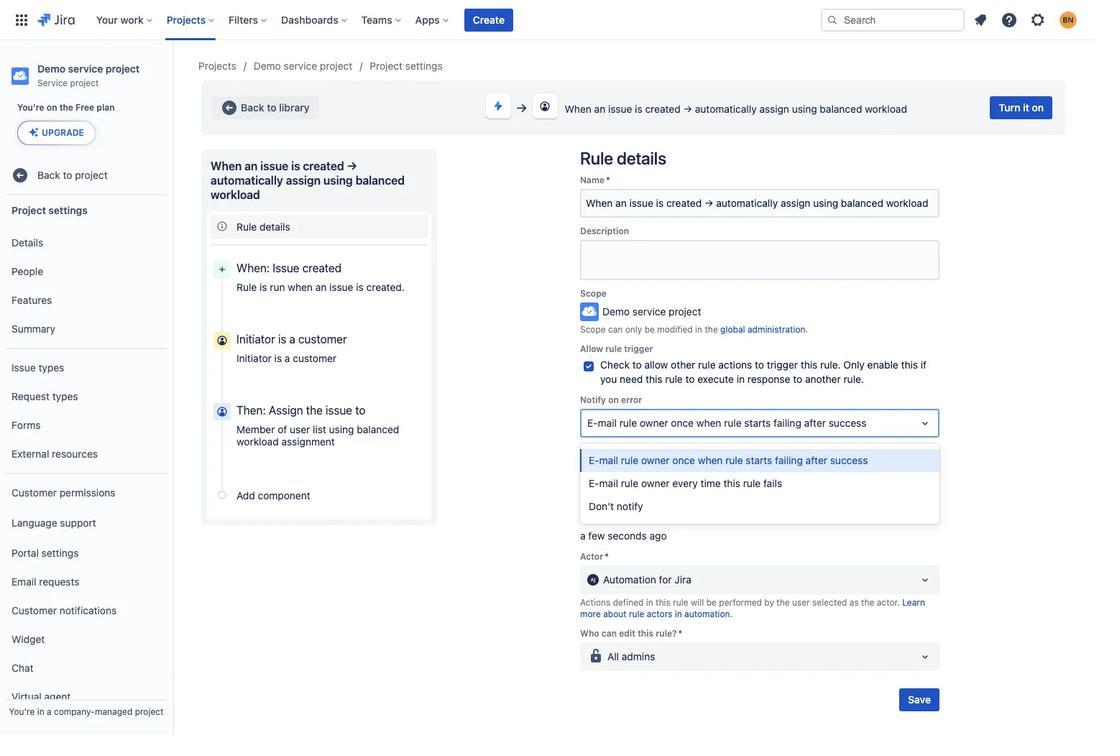 Task type: locate. For each thing, give the bounding box(es) containing it.
0 vertical spatial success
[[829, 417, 867, 429]]

2 vertical spatial an
[[315, 281, 327, 293]]

virtual agent
[[12, 691, 71, 703]]

scope for scope
[[580, 288, 607, 299]]

1 horizontal spatial details
[[617, 148, 666, 168]]

settings inside group
[[41, 547, 79, 559]]

don't notify
[[589, 500, 643, 513]]

0 vertical spatial e-
[[587, 417, 598, 429]]

0 vertical spatial back
[[241, 101, 264, 114]]

assign
[[760, 103, 789, 115], [286, 174, 321, 187]]

using inside when an issue is created → automatically assign using balanced workload
[[323, 174, 353, 187]]

issue up request
[[12, 361, 36, 374]]

service
[[284, 60, 317, 72], [68, 63, 103, 75], [633, 306, 666, 318]]

other
[[671, 359, 695, 371]]

seconds
[[608, 530, 647, 542]]

rule.
[[820, 359, 841, 371], [844, 373, 864, 385]]

types right request
[[52, 390, 78, 402]]

notify on error element
[[580, 409, 940, 524]]

0 vertical spatial project
[[370, 60, 403, 72]]

in right actors
[[675, 609, 682, 620]]

e- up the
[[589, 477, 599, 490]]

1 vertical spatial details
[[260, 220, 290, 233]]

0 horizontal spatial rule.
[[820, 359, 841, 371]]

settings down 'back to project'
[[48, 204, 88, 216]]

project
[[370, 60, 403, 72], [12, 204, 46, 216]]

after up the owner will receive emails when the rule fails. alert
[[806, 454, 827, 467]]

demo service project up only
[[602, 306, 701, 318]]

owner
[[580, 446, 608, 456]]

0 vertical spatial using
[[792, 103, 817, 115]]

settings
[[405, 60, 443, 72], [48, 204, 88, 216], [41, 547, 79, 559]]

failing down response
[[774, 417, 801, 429]]

1 vertical spatial project settings
[[12, 204, 88, 216]]

this down allow
[[646, 373, 663, 385]]

turn it on button
[[990, 96, 1053, 119]]

0 vertical spatial you're
[[17, 102, 44, 113]]

on left error
[[608, 395, 619, 405]]

project up details
[[12, 204, 46, 216]]

using inside member of user list using balanced workload assignment
[[329, 423, 354, 436]]

2 customer from the top
[[12, 604, 57, 617]]

4 open image from the top
[[917, 648, 934, 666]]

banner containing your work
[[0, 0, 1094, 40]]

mail up ben
[[599, 454, 618, 467]]

1 horizontal spatial when an issue is created → automatically assign using balanced workload
[[565, 103, 907, 115]]

0 horizontal spatial when
[[211, 160, 242, 173]]

once down other
[[671, 417, 694, 429]]

a left few
[[580, 530, 586, 542]]

member
[[237, 423, 275, 436]]

banner
[[0, 0, 1094, 40]]

1 horizontal spatial project
[[370, 60, 403, 72]]

demo service project
[[254, 60, 353, 72], [602, 306, 701, 318]]

1 horizontal spatial rule.
[[844, 373, 864, 385]]

issue up run
[[273, 262, 299, 275]]

1 vertical spatial workload
[[211, 188, 260, 201]]

0 horizontal spatial will
[[625, 492, 639, 503]]

rule up when:
[[237, 220, 257, 233]]

on down service
[[47, 102, 57, 113]]

None text field
[[587, 573, 590, 587]]

rule inside alert
[[741, 492, 756, 503]]

learn
[[902, 597, 925, 608]]

1 vertical spatial user
[[792, 597, 810, 608]]

initiator down run
[[237, 333, 275, 346]]

0 horizontal spatial user
[[290, 423, 310, 436]]

in up actors
[[646, 597, 653, 608]]

automation.
[[684, 609, 733, 620]]

e- up ben nelson image
[[589, 454, 599, 467]]

rule up 'name *'
[[580, 148, 613, 168]]

the owner will receive emails when the rule fails. alert
[[580, 492, 940, 503]]

starts up fails
[[746, 454, 772, 467]]

in inside learn more about rule actors in automation.
[[675, 609, 682, 620]]

1 vertical spatial an
[[245, 160, 258, 173]]

settings image
[[1029, 11, 1047, 28]]

can left edit
[[602, 628, 617, 639]]

a up assign
[[285, 352, 290, 364]]

a down when: issue created rule is run when an issue is created.
[[289, 333, 295, 346]]

you're down service
[[17, 102, 44, 113]]

1 vertical spatial trigger
[[767, 359, 798, 371]]

customer
[[12, 486, 57, 499], [12, 604, 57, 617]]

the right as
[[861, 597, 874, 608]]

issue
[[608, 103, 632, 115], [260, 160, 288, 173], [329, 281, 353, 293], [326, 404, 352, 417]]

will down ben nelson
[[625, 492, 639, 503]]

2 horizontal spatial on
[[1032, 101, 1044, 114]]

plan
[[97, 102, 115, 113]]

0 vertical spatial rule.
[[820, 359, 841, 371]]

rule inside learn more about rule actors in automation.
[[629, 609, 644, 620]]

project
[[320, 60, 353, 72], [106, 63, 140, 75], [70, 78, 99, 88], [75, 169, 108, 181], [669, 306, 701, 318], [135, 707, 164, 717]]

project settings down primary element
[[370, 60, 443, 72]]

1 vertical spatial can
[[602, 628, 617, 639]]

chat
[[12, 662, 33, 674]]

jira image
[[37, 11, 75, 28], [37, 11, 75, 28]]

sidebar navigation image
[[157, 58, 188, 86]]

rule?
[[656, 628, 677, 639]]

portal settings link
[[6, 539, 167, 568]]

automation for jira
[[603, 574, 691, 586]]

as
[[850, 597, 859, 608]]

notifications
[[60, 604, 117, 617]]

service up free
[[68, 63, 103, 75]]

your profile and settings image
[[1060, 11, 1077, 28]]

people
[[12, 265, 43, 277]]

customer down when: issue created rule is run when an issue is created.
[[298, 333, 347, 346]]

chat link
[[6, 654, 167, 683]]

description
[[580, 226, 629, 237]]

nelson
[[624, 468, 656, 480]]

projects link
[[198, 58, 236, 75]]

open image for owner *
[[917, 466, 934, 483]]

projects button
[[162, 8, 220, 31]]

when
[[565, 103, 592, 115], [211, 160, 242, 173]]

demo
[[254, 60, 281, 72], [37, 63, 66, 75], [602, 306, 630, 318]]

owner down error
[[640, 417, 668, 429]]

service
[[37, 78, 68, 88]]

the owner will receive emails when the rule fails.
[[580, 492, 778, 503]]

to left another
[[793, 373, 802, 385]]

3 group from the top
[[6, 473, 167, 735]]

0 vertical spatial project settings
[[370, 60, 443, 72]]

2 group from the top
[[6, 348, 167, 473]]

project down teams "popup button" at the top of the page
[[370, 60, 403, 72]]

trigger down only
[[624, 344, 653, 354]]

customer up widget
[[12, 604, 57, 617]]

1 vertical spatial you're
[[9, 707, 35, 717]]

starts down response
[[744, 417, 771, 429]]

help image
[[1001, 11, 1018, 28]]

in right modified
[[695, 324, 702, 335]]

projects for projects "dropdown button"
[[167, 13, 206, 26]]

list
[[313, 423, 326, 436]]

1 open image from the top
[[917, 415, 934, 432]]

types inside issue types link
[[38, 361, 64, 374]]

types up request types
[[38, 361, 64, 374]]

project up scope can only be modified in the global administration .
[[669, 306, 701, 318]]

1 horizontal spatial assign
[[760, 103, 789, 115]]

on right it
[[1032, 101, 1044, 114]]

in down actions
[[737, 373, 745, 385]]

issue types link
[[6, 354, 167, 382]]

0 vertical spatial types
[[38, 361, 64, 374]]

your work button
[[92, 8, 158, 31]]

all admins
[[607, 651, 655, 663]]

types
[[38, 361, 64, 374], [52, 390, 78, 402]]

project settings up details
[[12, 204, 88, 216]]

service up only
[[633, 306, 666, 318]]

1 horizontal spatial issue
[[273, 262, 299, 275]]

1 scope from the top
[[580, 288, 607, 299]]

project right the managed
[[135, 707, 164, 717]]

rule details up when:
[[237, 220, 290, 233]]

1 group from the top
[[6, 224, 167, 348]]

0 vertical spatial initiator
[[237, 333, 275, 346]]

1 vertical spatial mail
[[599, 454, 618, 467]]

0 horizontal spatial on
[[47, 102, 57, 113]]

turn it on
[[999, 101, 1044, 114]]

initiator up then:
[[237, 352, 272, 364]]

failing up fails
[[775, 454, 803, 467]]

2 scope from the top
[[580, 324, 606, 335]]

demo up back to library "button" at the left top of page
[[254, 60, 281, 72]]

1 vertical spatial when
[[211, 160, 242, 173]]

settings for demo service project
[[405, 60, 443, 72]]

projects right work at left top
[[167, 13, 206, 26]]

selected
[[812, 597, 847, 608]]

this
[[801, 359, 818, 371], [901, 359, 918, 371], [646, 373, 663, 385], [724, 477, 740, 490], [656, 597, 671, 608], [638, 628, 654, 639]]

1 horizontal spatial demo
[[254, 60, 281, 72]]

created
[[645, 103, 681, 115], [303, 160, 344, 173], [302, 262, 342, 275]]

0 vertical spatial balanced
[[820, 103, 862, 115]]

ago
[[650, 530, 667, 542]]

component
[[258, 489, 310, 501]]

back inside "button"
[[241, 101, 264, 114]]

settings down the apps
[[405, 60, 443, 72]]

is inside when an issue is created → automatically assign using balanced workload
[[291, 160, 300, 173]]

add component
[[237, 489, 310, 501]]

the left fails.
[[725, 492, 739, 503]]

1 horizontal spatial an
[[315, 281, 327, 293]]

on inside button
[[1032, 101, 1044, 114]]

about
[[603, 609, 627, 620]]

to left the library
[[267, 101, 277, 114]]

1 vertical spatial assign
[[286, 174, 321, 187]]

0 horizontal spatial project
[[12, 204, 46, 216]]

customer
[[298, 333, 347, 346], [293, 352, 337, 364]]

open image for actor *
[[917, 572, 934, 589]]

can left only
[[608, 324, 623, 335]]

trigger up response
[[767, 359, 798, 371]]

0 vertical spatial when
[[565, 103, 592, 115]]

demo inside demo service project link
[[254, 60, 281, 72]]

you
[[600, 373, 617, 385]]

of
[[278, 423, 287, 436]]

issue inside when: issue created rule is run when an issue is created.
[[273, 262, 299, 275]]

projects inside projects "dropdown button"
[[167, 13, 206, 26]]

mail right notify on error text field
[[598, 417, 617, 429]]

1 horizontal spatial demo service project
[[602, 306, 701, 318]]

2 open image from the top
[[917, 466, 934, 483]]

service up the library
[[284, 60, 317, 72]]

demo up service
[[37, 63, 66, 75]]

0 horizontal spatial service
[[68, 63, 103, 75]]

by
[[764, 597, 774, 608]]

0 horizontal spatial assign
[[286, 174, 321, 187]]

→
[[683, 103, 692, 115], [347, 160, 357, 173]]

rule. up another
[[820, 359, 841, 371]]

0 vertical spatial automatically
[[695, 103, 757, 115]]

rule inside "button"
[[237, 220, 257, 233]]

1 vertical spatial types
[[52, 390, 78, 402]]

rule down when:
[[237, 281, 257, 293]]

* for name *
[[606, 175, 610, 185]]

widget
[[12, 633, 45, 645]]

1 customer from the top
[[12, 486, 57, 499]]

features link
[[6, 286, 167, 315]]

open image
[[917, 415, 934, 432], [917, 466, 934, 483], [917, 572, 934, 589], [917, 648, 934, 666]]

0 vertical spatial customer
[[12, 486, 57, 499]]

after down another
[[804, 417, 826, 429]]

an down back to library "button" at the left top of page
[[245, 160, 258, 173]]

1 horizontal spatial user
[[792, 597, 810, 608]]

an inside when: issue created rule is run when an issue is created.
[[315, 281, 327, 293]]

* right owner
[[609, 446, 614, 456]]

workload inside member of user list using balanced workload assignment
[[237, 436, 279, 448]]

request
[[12, 390, 50, 402]]

when right run
[[288, 281, 313, 293]]

owner right the
[[598, 492, 623, 503]]

in
[[695, 324, 702, 335], [737, 373, 745, 385], [646, 597, 653, 608], [675, 609, 682, 620], [37, 707, 44, 717]]

1 horizontal spatial trigger
[[767, 359, 798, 371]]

back for back to library
[[241, 101, 264, 114]]

turn
[[999, 101, 1020, 114]]

0 vertical spatial after
[[804, 417, 826, 429]]

projects right sidebar navigation icon
[[198, 60, 236, 72]]

customer up then: assign the issue to
[[293, 352, 337, 364]]

1 vertical spatial →
[[347, 160, 357, 173]]

rule details up 'name *'
[[580, 148, 666, 168]]

resources
[[52, 448, 98, 460]]

when an issue is created → automatically assign using balanced workload
[[565, 103, 907, 115], [211, 160, 408, 201]]

back to project link
[[6, 161, 167, 190]]

1 horizontal spatial will
[[691, 597, 704, 608]]

back left the library
[[241, 101, 264, 114]]

back down upgrade button on the left top of the page
[[37, 169, 60, 181]]

appswitcher icon image
[[13, 11, 30, 28]]

1 vertical spatial e-
[[589, 454, 599, 467]]

2 horizontal spatial demo
[[602, 306, 630, 318]]

types inside request types link
[[52, 390, 78, 402]]

rule. down only
[[844, 373, 864, 385]]

who can edit this rule? *
[[580, 628, 683, 639]]

1 vertical spatial once
[[672, 454, 695, 467]]

learn more about rule actors in automation. link
[[580, 597, 925, 620]]

None field
[[582, 191, 938, 216]]

* right actor on the bottom of the page
[[605, 551, 609, 562]]

* right name
[[606, 175, 610, 185]]

failing
[[774, 417, 801, 429], [775, 454, 803, 467]]

0 horizontal spatial demo service project
[[254, 60, 353, 72]]

user right of
[[290, 423, 310, 436]]

2 vertical spatial settings
[[41, 547, 79, 559]]

when up the time
[[698, 454, 723, 467]]

0 vertical spatial an
[[594, 103, 606, 115]]

the right by
[[777, 597, 790, 608]]

1 vertical spatial project
[[12, 204, 46, 216]]

0 vertical spatial settings
[[405, 60, 443, 72]]

0 horizontal spatial project settings
[[12, 204, 88, 216]]

e-mail rule owner once when rule starts failing after success up the time
[[589, 454, 868, 467]]

0 vertical spatial issue
[[273, 262, 299, 275]]

free
[[76, 102, 94, 113]]

teams
[[361, 13, 392, 26]]

0 horizontal spatial →
[[347, 160, 357, 173]]

demo inside demo service project service project
[[37, 63, 66, 75]]

if
[[921, 359, 927, 371]]

all admins image
[[587, 648, 605, 665]]

group
[[6, 224, 167, 348], [6, 348, 167, 473], [6, 473, 167, 735]]

search image
[[827, 14, 838, 26]]

2 vertical spatial rule
[[237, 281, 257, 293]]

name
[[580, 175, 605, 185]]

project settings
[[370, 60, 443, 72], [12, 204, 88, 216]]

forms link
[[6, 411, 167, 440]]

when inside when an issue is created → automatically assign using balanced workload
[[211, 160, 242, 173]]

1 vertical spatial balanced
[[356, 174, 405, 187]]

notify on error
[[580, 395, 642, 405]]

an up 'name *'
[[594, 103, 606, 115]]

0 vertical spatial will
[[625, 492, 639, 503]]

rule details
[[580, 148, 666, 168], [237, 220, 290, 233]]

1 vertical spatial scope
[[580, 324, 606, 335]]

back for back to project
[[37, 169, 60, 181]]

project down upgrade
[[75, 169, 108, 181]]

be up automation.
[[706, 597, 717, 608]]

1 vertical spatial success
[[830, 454, 868, 467]]

1 vertical spatial rule
[[237, 220, 257, 233]]

* right rule?
[[678, 628, 683, 639]]

notifications image
[[972, 11, 989, 28]]

1 horizontal spatial back
[[241, 101, 264, 114]]

defined
[[613, 597, 644, 608]]

0 vertical spatial projects
[[167, 13, 206, 26]]

you're down virtual
[[9, 707, 35, 717]]

3 open image from the top
[[917, 572, 934, 589]]

1 horizontal spatial on
[[608, 395, 619, 405]]

this left if
[[901, 359, 918, 371]]

1 vertical spatial issue
[[12, 361, 36, 374]]

1 vertical spatial rule.
[[844, 373, 864, 385]]

0 horizontal spatial demo
[[37, 63, 66, 75]]

an right run
[[315, 281, 327, 293]]

2 vertical spatial created
[[302, 262, 342, 275]]

0 vertical spatial can
[[608, 324, 623, 335]]

1 horizontal spatial rule details
[[580, 148, 666, 168]]

virtual
[[12, 691, 42, 703]]

0 horizontal spatial when an issue is created → automatically assign using balanced workload
[[211, 160, 408, 201]]

mail
[[598, 417, 617, 429], [599, 454, 618, 467], [599, 477, 618, 490]]

e- down notify on the right bottom of page
[[587, 417, 598, 429]]

balanced inside member of user list using balanced workload assignment
[[357, 423, 399, 436]]

1 vertical spatial customer
[[12, 604, 57, 617]]

on for you're on the free plan
[[47, 102, 57, 113]]

owner inside alert
[[598, 492, 623, 503]]

0 vertical spatial trigger
[[624, 344, 653, 354]]

user left selected at the right bottom of page
[[792, 597, 810, 608]]



Task type: vqa. For each thing, say whether or not it's contained in the screenshot.
topmost Knowledge base
no



Task type: describe. For each thing, give the bounding box(es) containing it.
back to project
[[37, 169, 108, 181]]

0 vertical spatial created
[[645, 103, 681, 115]]

0 vertical spatial rule details
[[580, 148, 666, 168]]

fails.
[[759, 492, 778, 503]]

who
[[580, 628, 599, 639]]

customer for customer permissions
[[12, 486, 57, 499]]

details
[[12, 236, 43, 248]]

0 vertical spatial customer
[[298, 333, 347, 346]]

projects for projects link
[[198, 60, 236, 72]]

your work
[[96, 13, 144, 26]]

run
[[270, 281, 285, 293]]

workload inside when an issue is created → automatically assign using balanced workload
[[211, 188, 260, 201]]

apps button
[[411, 8, 454, 31]]

member of user list using balanced workload assignment
[[237, 423, 399, 448]]

settings for language support
[[41, 547, 79, 559]]

1 vertical spatial customer
[[293, 352, 337, 364]]

to down upgrade
[[63, 169, 72, 181]]

add
[[237, 489, 255, 501]]

ben nelson image
[[587, 469, 599, 480]]

customer permissions link
[[6, 479, 167, 508]]

allow rule trigger check to allow other rule actions to trigger this rule.  only enable this if you need this rule to execute in response to another rule.
[[580, 344, 927, 385]]

1 initiator from the top
[[237, 333, 275, 346]]

1 vertical spatial settings
[[48, 204, 88, 216]]

don't
[[589, 500, 614, 513]]

0 vertical spatial failing
[[774, 417, 801, 429]]

save button
[[900, 689, 940, 712]]

administration
[[748, 324, 806, 335]]

customer notifications
[[12, 604, 117, 617]]

types for request types
[[52, 390, 78, 402]]

you're for you're in a company-managed project
[[9, 707, 35, 717]]

rule details button
[[210, 214, 428, 239]]

the inside alert
[[725, 492, 739, 503]]

external resources link
[[6, 440, 167, 469]]

0 horizontal spatial issue
[[12, 361, 36, 374]]

you're in a company-managed project
[[9, 707, 164, 717]]

project down 'dashboards' "popup button"
[[320, 60, 353, 72]]

support
[[60, 517, 96, 529]]

fails
[[763, 477, 782, 490]]

to up response
[[755, 359, 764, 371]]

then:
[[237, 404, 266, 417]]

customer permissions
[[12, 486, 115, 499]]

Description text field
[[580, 240, 940, 280]]

when inside the owner will receive emails when the rule fails. alert
[[701, 492, 723, 503]]

1 horizontal spatial automatically
[[695, 103, 757, 115]]

response
[[748, 373, 790, 385]]

edit
[[619, 628, 635, 639]]

enable
[[867, 359, 898, 371]]

1 vertical spatial will
[[691, 597, 704, 608]]

global
[[720, 324, 745, 335]]

save
[[908, 694, 931, 706]]

the left free
[[59, 102, 73, 113]]

back to library
[[241, 101, 310, 114]]

back to library button
[[212, 96, 318, 119]]

group containing customer permissions
[[6, 473, 167, 735]]

language support link
[[6, 508, 167, 539]]

name *
[[580, 175, 610, 185]]

0 vertical spatial mail
[[598, 417, 617, 429]]

your
[[96, 13, 118, 26]]

to up need
[[632, 359, 642, 371]]

1 horizontal spatial when
[[565, 103, 592, 115]]

user inside member of user list using balanced workload assignment
[[290, 423, 310, 436]]

every
[[672, 477, 698, 490]]

2 horizontal spatial service
[[633, 306, 666, 318]]

assignment
[[281, 436, 335, 448]]

you're for you're on the free plan
[[17, 102, 44, 113]]

another
[[805, 373, 841, 385]]

performed
[[719, 597, 762, 608]]

1 horizontal spatial →
[[683, 103, 692, 115]]

project up plan
[[106, 63, 140, 75]]

on for notify on error
[[608, 395, 619, 405]]

to down other
[[686, 373, 695, 385]]

portal settings
[[12, 547, 79, 559]]

ben nelson
[[603, 468, 656, 480]]

0 vertical spatial starts
[[744, 417, 771, 429]]

actors
[[647, 609, 672, 620]]

primary element
[[9, 0, 821, 40]]

to inside "button"
[[267, 101, 277, 114]]

email
[[12, 576, 36, 588]]

few
[[588, 530, 605, 542]]

e-mail rule owner every time this rule fails
[[589, 477, 782, 490]]

the left global
[[705, 324, 718, 335]]

receive
[[641, 492, 670, 503]]

when inside when: issue created rule is run when an issue is created.
[[288, 281, 313, 293]]

1 vertical spatial starts
[[746, 454, 772, 467]]

types for issue types
[[38, 361, 64, 374]]

notify
[[617, 500, 643, 513]]

0 vertical spatial when an issue is created → automatically assign using balanced workload
[[565, 103, 907, 115]]

only
[[625, 324, 642, 335]]

then: assign the issue to
[[237, 404, 365, 417]]

created
[[580, 511, 614, 522]]

check
[[600, 359, 630, 371]]

1 vertical spatial created
[[303, 160, 344, 173]]

2 horizontal spatial an
[[594, 103, 606, 115]]

customer for customer notifications
[[12, 604, 57, 617]]

group containing issue types
[[6, 348, 167, 473]]

global administration link
[[720, 324, 806, 335]]

1 vertical spatial failing
[[775, 454, 803, 467]]

features
[[12, 294, 52, 306]]

ben
[[603, 468, 621, 480]]

rule inside when: issue created rule is run when an issue is created.
[[237, 281, 257, 293]]

summary
[[12, 323, 55, 335]]

for
[[659, 574, 672, 586]]

this up another
[[801, 359, 818, 371]]

the
[[580, 492, 596, 503]]

group containing details
[[6, 224, 167, 348]]

demo service project link
[[254, 58, 353, 75]]

notify
[[580, 395, 606, 405]]

rule details inside rule details "button"
[[237, 220, 290, 233]]

allow
[[580, 344, 603, 354]]

Search field
[[821, 8, 965, 31]]

1 horizontal spatial project settings
[[370, 60, 443, 72]]

0 horizontal spatial an
[[245, 160, 258, 173]]

0 vertical spatial rule
[[580, 148, 613, 168]]

open image for who can edit this rule? *
[[917, 648, 934, 666]]

allow
[[644, 359, 668, 371]]

* for actor *
[[605, 551, 609, 562]]

1 horizontal spatial service
[[284, 60, 317, 72]]

project up free
[[70, 78, 99, 88]]

0 vertical spatial e-mail rule owner once when rule starts failing after success
[[587, 417, 867, 429]]

scope can only be modified in the global administration .
[[580, 324, 808, 335]]

modified
[[657, 324, 693, 335]]

actor.
[[877, 597, 900, 608]]

request types link
[[6, 382, 167, 411]]

all
[[607, 651, 619, 663]]

owner up nelson
[[641, 454, 670, 467]]

owner up the receive
[[641, 477, 670, 490]]

1 vertical spatial e-mail rule owner once when rule starts failing after success
[[589, 454, 868, 467]]

0 vertical spatial once
[[671, 417, 694, 429]]

the up list
[[306, 404, 323, 417]]

* for owner *
[[609, 446, 614, 456]]

apps
[[415, 13, 440, 26]]

summary link
[[6, 315, 167, 344]]

details inside "button"
[[260, 220, 290, 233]]

can for scope
[[608, 324, 623, 335]]

service inside demo service project service project
[[68, 63, 103, 75]]

2 vertical spatial mail
[[599, 477, 618, 490]]

dashboards button
[[277, 8, 353, 31]]

0 horizontal spatial trigger
[[624, 344, 653, 354]]

0 horizontal spatial automatically
[[211, 174, 283, 187]]

more
[[580, 609, 601, 620]]

automation
[[603, 574, 656, 586]]

permissions
[[60, 486, 115, 499]]

Notify on error text field
[[587, 416, 590, 431]]

2 vertical spatial e-
[[589, 477, 599, 490]]

0 vertical spatial workload
[[865, 103, 907, 115]]

will inside alert
[[625, 492, 639, 503]]

create
[[473, 13, 505, 26]]

0 horizontal spatial be
[[645, 324, 655, 335]]

widget link
[[6, 625, 167, 654]]

issue inside when: issue created rule is run when an issue is created.
[[329, 281, 353, 293]]

when:
[[237, 262, 270, 275]]

2 initiator from the top
[[237, 352, 272, 364]]

created inside when: issue created rule is run when an issue is created.
[[302, 262, 342, 275]]

upgrade
[[42, 127, 84, 138]]

in down virtual agent
[[37, 707, 44, 717]]

this right edit
[[638, 628, 654, 639]]

virtual agent link
[[6, 683, 167, 712]]

actor *
[[580, 551, 609, 562]]

when down execute
[[696, 417, 721, 429]]

0 vertical spatial assign
[[760, 103, 789, 115]]

demo service project service project
[[37, 63, 140, 88]]

0 vertical spatial demo service project
[[254, 60, 353, 72]]

people link
[[6, 257, 167, 286]]

a down virtual agent
[[47, 707, 52, 717]]

this inside the notify on error element
[[724, 477, 740, 490]]

scope for scope can only be modified in the global administration .
[[580, 324, 606, 335]]

you're on the free plan
[[17, 102, 115, 113]]

filters
[[229, 13, 258, 26]]

company-
[[54, 707, 95, 717]]

automation for jira image
[[587, 574, 599, 586]]

dashboards
[[281, 13, 338, 26]]

1 horizontal spatial be
[[706, 597, 717, 608]]

open image inside the notify on error element
[[917, 415, 934, 432]]

requests
[[39, 576, 79, 588]]

to up member of user list using balanced workload assignment
[[355, 404, 365, 417]]

this up actors
[[656, 597, 671, 608]]

can for who
[[602, 628, 617, 639]]

in inside the allow rule trigger check to allow other rule actions to trigger this rule.  only enable this if you need this rule to execute in response to another rule.
[[737, 373, 745, 385]]

1 vertical spatial demo service project
[[602, 306, 701, 318]]

jira
[[675, 574, 691, 586]]

1 vertical spatial after
[[806, 454, 827, 467]]



